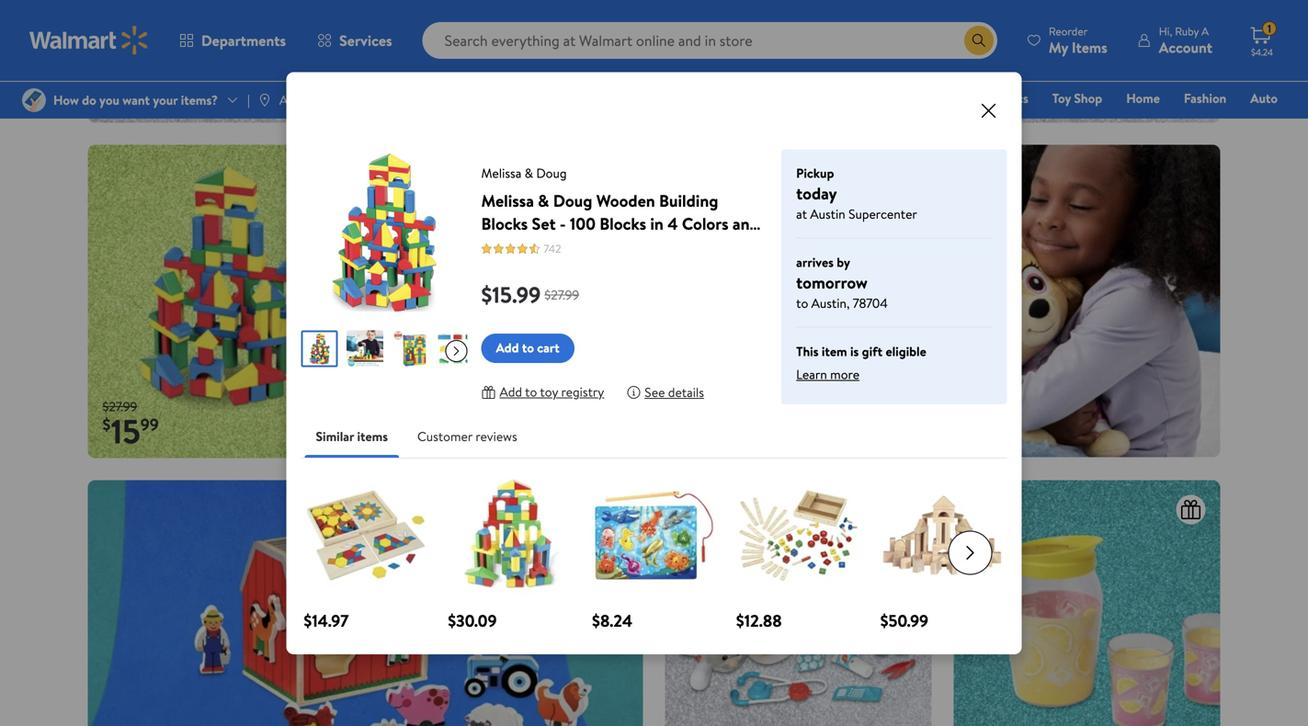 Task type: locate. For each thing, give the bounding box(es) containing it.
1 vertical spatial next slide of list image
[[948, 531, 993, 575]]

99 inside $27.99 $ 17 99
[[139, 77, 158, 100]]

$22.99 13
[[391, 62, 429, 118]]

blocks left set
[[481, 212, 528, 235]]

electronics
[[966, 89, 1029, 107]]

$8.24 link
[[592, 473, 716, 632]]

and
[[733, 212, 759, 235]]

melissa up shapes
[[481, 189, 534, 212]]

melissa & doug lemonade pretend play food and drink toy for toddlers, preschoolers, and kids ages 3+ - fsc-certified materials image
[[954, 480, 1221, 726]]

-
[[560, 212, 566, 235], [549, 235, 555, 258]]

 image
[[665, 145, 1221, 457]]

to inside button
[[522, 339, 534, 357]]

registry
[[561, 383, 604, 401]]

gift
[[862, 342, 883, 360]]

melissa & doug wooden take-along sorting barn toy with flip-up roof and handle 10 wooden farm play pieces image
[[88, 480, 643, 726]]

see
[[645, 383, 665, 401]]

cf612c80 3987 416f 9711 cad0a2e6a9b7.252f8d207550490edf51085913ac0aeb.jpeg image
[[392, 330, 428, 367]]

99
[[139, 77, 158, 100], [140, 413, 159, 436], [430, 413, 448, 436]]

0 vertical spatial next slide of list image
[[445, 340, 468, 362]]

auto link
[[1242, 88, 1286, 108]]

$27.99 inside $27.99 $ 15 99
[[103, 397, 137, 415]]

0 horizontal spatial &
[[525, 164, 533, 182]]

electronics link
[[958, 88, 1037, 108]]

auto registry
[[1066, 89, 1278, 133]]

to left austin,
[[796, 294, 808, 312]]

shapes
[[494, 235, 545, 258]]

to inside arrives by tomorrow to austin, 78704
[[796, 294, 808, 312]]

$27.99 $ 17 99
[[103, 62, 158, 118]]

set
[[532, 212, 556, 235]]

a
[[854, 159, 868, 200]]

99 inside $27.99 $ 15 99
[[140, 413, 159, 436]]

1 vertical spatial &
[[538, 189, 549, 212]]

2 vertical spatial to
[[525, 383, 537, 401]]

1 horizontal spatial next slide of list image
[[948, 531, 993, 575]]

$19.99
[[680, 62, 713, 80]]

to for cart
[[522, 339, 534, 357]]

99 for 15
[[140, 413, 159, 436]]

$15.99 $27.99
[[481, 279, 579, 310]]

fsc-
[[559, 235, 595, 258]]

add
[[496, 339, 519, 357], [500, 383, 522, 401]]

$50.99 link
[[880, 473, 1005, 632]]

certified
[[595, 235, 660, 258]]

1 vertical spatial melissa
[[481, 189, 534, 212]]

17
[[111, 72, 139, 118]]

1 vertical spatial add
[[500, 383, 522, 401]]

melissa up 9
[[481, 164, 522, 182]]

$27.99
[[103, 62, 137, 80], [545, 286, 579, 304], [103, 397, 137, 415]]

8414da4b 8971 4dc9 af87 a10d56708d13.ab72bed7aa8a15f8eb6fee39e4d98ded.jpeg image
[[346, 330, 383, 367]]

742
[[544, 241, 561, 256]]

1 $ from the top
[[103, 77, 111, 100]]

Search search field
[[423, 22, 997, 59]]

$30.09
[[448, 609, 497, 632]]

one debit link
[[1129, 114, 1208, 134]]

0 vertical spatial $27.99
[[103, 62, 137, 80]]

add left toy
[[500, 383, 522, 401]]

9
[[481, 235, 490, 258]]

$ inside $27.99 $ 15 99
[[103, 413, 111, 436]]

in
[[650, 212, 664, 235]]

add for add to toy registry
[[500, 383, 522, 401]]

$27.99 $ 15 99
[[103, 397, 159, 454]]

78704
[[853, 294, 888, 312]]

2 melissa from the top
[[481, 189, 534, 212]]

product melissa-doug-wooden-building-blocks-set-100-blocks-in-4-colors-and-9-shapes-fsc-certified-materials_39c578f9-466a-4c13-b787-52175207aa35.d2372500854f980d789975e59bf614ba.jpeg image
[[301, 149, 468, 316]]

- left the fsc-
[[549, 235, 555, 258]]

$ inside $27.99 $ 17 99
[[103, 77, 111, 100]]

add to toy registry button
[[481, 378, 604, 407]]

items
[[357, 427, 388, 445]]

1 melissa from the top
[[481, 164, 522, 182]]

doug up set
[[536, 164, 567, 182]]

18 99
[[399, 408, 448, 454]]

1 horizontal spatial blocks
[[600, 212, 646, 235]]

0 vertical spatial $
[[103, 77, 111, 100]]

to
[[796, 294, 808, 312], [522, 339, 534, 357], [525, 383, 537, 401]]

today
[[796, 182, 837, 205]]

austin
[[810, 205, 846, 223]]

0 horizontal spatial next slide of list image
[[445, 340, 468, 362]]

toy
[[1053, 89, 1071, 107]]

5af98dab 2e34 4b9f 97fe 5ae5942a8788.b13c0cabf9ca2ee055ec58284f5e9aeb.jpeg image
[[437, 330, 474, 367]]

melissa
[[481, 164, 522, 182], [481, 189, 534, 212]]

2 blocks from the left
[[600, 212, 646, 235]]

- right set
[[560, 212, 566, 235]]

melissa & doug wooden building blocks set - 100 blocks in 4 colors and 9 shapes - fsc-certified materials image
[[88, 145, 354, 458]]

& left "100"
[[538, 189, 549, 212]]

$15.99
[[481, 279, 541, 310]]

$15.99 dialog
[[286, 72, 1022, 654]]

building
[[659, 189, 719, 212]]

$27.99 for 17
[[103, 62, 137, 80]]

wooden
[[596, 189, 655, 212]]

0 vertical spatial add
[[496, 339, 519, 357]]

eligible
[[886, 342, 927, 360]]

0 horizontal spatial blocks
[[481, 212, 528, 235]]

add inside button
[[496, 339, 519, 357]]

more
[[830, 366, 860, 384]]

0 vertical spatial doug
[[536, 164, 567, 182]]

to left cart
[[522, 339, 534, 357]]

by
[[837, 253, 850, 271]]

to left toy
[[525, 383, 537, 401]]

1 vertical spatial $27.99
[[545, 286, 579, 304]]

customer reviews link
[[403, 414, 532, 459]]

15
[[111, 408, 140, 454]]

0 vertical spatial to
[[796, 294, 808, 312]]

$50.99
[[880, 609, 929, 632]]

snuggle
[[680, 159, 783, 200]]

$27.99 inside $27.99 $ 17 99
[[103, 62, 137, 80]]

see details
[[645, 383, 704, 401]]

0 vertical spatial melissa
[[481, 164, 522, 182]]

melissa & doug examine and treat pet vet play set (24 pcs) image
[[665, 480, 932, 726]]

next slide of list image
[[445, 340, 468, 362], [948, 531, 993, 575]]

walmart+ link
[[1215, 114, 1286, 134]]

add left cart
[[496, 339, 519, 357]]

arrives
[[796, 253, 834, 271]]

blocks left "in"
[[600, 212, 646, 235]]

arrives by tomorrow to austin, 78704
[[796, 253, 888, 312]]

add inside button
[[500, 383, 522, 401]]

& up set
[[525, 164, 533, 182]]

melissa & doug band-in-a-box clap! clang! tap! - 10-piece musical instrument set image
[[377, 145, 643, 458]]

item
[[822, 342, 847, 360]]

add to cart
[[496, 339, 560, 357]]

1 vertical spatial to
[[522, 339, 534, 357]]

2 $ from the top
[[103, 413, 111, 436]]

&
[[525, 164, 533, 182], [538, 189, 549, 212]]

1 vertical spatial $
[[103, 413, 111, 436]]

2 vertical spatial $27.99
[[103, 397, 137, 415]]

fashion
[[1184, 89, 1227, 107]]

to inside button
[[525, 383, 537, 401]]

doug up the fsc-
[[553, 189, 592, 212]]

$12.88
[[736, 609, 782, 632]]

melissa doug wooden building blocks set 100 blocks in 4 colors and 9 shapes fsc certified materials_39c578f9 466a 4c13 b787 52175207aa35.d2372500854f980d789975e59bf614ba.jpeg image
[[303, 332, 336, 365]]

similar items link
[[301, 414, 403, 459]]



Task type: vqa. For each thing, say whether or not it's contained in the screenshot.
$22.99 13 on the left top of page
yes



Task type: describe. For each thing, give the bounding box(es) containing it.
pickup
[[796, 164, 834, 182]]

$19.99 14
[[680, 62, 720, 118]]

one
[[1137, 115, 1165, 133]]

to for toy
[[525, 383, 537, 401]]

$12.88 link
[[736, 473, 860, 632]]

$27.99 inside $15.99 $27.99
[[545, 286, 579, 304]]

21
[[977, 72, 1006, 118]]

debit
[[1168, 115, 1199, 133]]

$22.99
[[391, 62, 428, 80]]

home link
[[1118, 88, 1169, 108]]

with
[[790, 159, 847, 200]]

add to toy registry
[[500, 383, 604, 401]]

supercenter
[[849, 205, 917, 223]]

details
[[668, 383, 704, 401]]

0 vertical spatial &
[[525, 164, 533, 182]]

snuggle with a new friend
[[680, 159, 927, 241]]

1
[[1268, 21, 1272, 37]]

$4.24
[[1251, 46, 1273, 58]]

friend
[[680, 200, 758, 241]]

tomorrow
[[796, 271, 868, 294]]

home
[[1127, 89, 1160, 107]]

toy shop
[[1053, 89, 1103, 107]]

13
[[399, 72, 429, 118]]

new
[[875, 159, 927, 200]]

pickup today at austin supercenter
[[796, 164, 917, 223]]

melissa & doug melissa & doug wooden building blocks set - 100 blocks in 4 colors and 9 shapes - fsc-certified materials
[[481, 164, 759, 258]]

1 horizontal spatial -
[[560, 212, 566, 235]]

colors
[[682, 212, 729, 235]]

reviews
[[476, 427, 517, 445]]

99 inside 18 99
[[430, 413, 448, 436]]

21 97
[[977, 72, 1024, 118]]

similar
[[316, 427, 354, 445]]

$ for 15
[[103, 413, 111, 436]]

18
[[399, 408, 430, 454]]

toy
[[540, 383, 558, 401]]

austin,
[[812, 294, 850, 312]]

cart
[[537, 339, 560, 357]]

toy shop link
[[1044, 88, 1111, 108]]

auto
[[1251, 89, 1278, 107]]

learn more button
[[796, 360, 860, 390]]

$14.97 link
[[304, 473, 428, 632]]

fashion link
[[1176, 88, 1235, 108]]

97
[[1006, 77, 1024, 100]]

this item is gift eligible learn more
[[796, 342, 927, 384]]

14
[[688, 72, 720, 118]]

one debit
[[1137, 115, 1199, 133]]

registry
[[1066, 115, 1113, 133]]

$30.09 link
[[448, 473, 572, 632]]

$ for 17
[[103, 77, 111, 100]]

99 for 17
[[139, 77, 158, 100]]

$27.99 for 15
[[103, 397, 137, 415]]

similar items
[[316, 427, 388, 445]]

4
[[668, 212, 678, 235]]

registry link
[[1058, 114, 1122, 134]]

1 vertical spatial doug
[[553, 189, 592, 212]]

snuggle with a new friend link
[[665, 145, 1221, 457]]

add to cart button
[[481, 334, 574, 363]]

customer
[[417, 427, 473, 445]]

see details link
[[626, 378, 704, 407]]

$14.97
[[304, 609, 349, 632]]

customer reviews
[[417, 427, 517, 445]]

1 blocks from the left
[[481, 212, 528, 235]]

materials
[[664, 235, 731, 258]]

add for add to cart
[[496, 339, 519, 357]]

walmart image
[[29, 26, 149, 55]]

this
[[796, 342, 819, 360]]

learn
[[796, 366, 827, 384]]

close dialog image
[[978, 100, 1000, 122]]

Walmart Site-Wide search field
[[423, 22, 997, 59]]

1 horizontal spatial &
[[538, 189, 549, 212]]

walmart+
[[1223, 115, 1278, 133]]

0 horizontal spatial -
[[549, 235, 555, 258]]

at
[[796, 205, 807, 223]]

$8.24
[[592, 609, 633, 632]]

is
[[850, 342, 859, 360]]

shop
[[1074, 89, 1103, 107]]

100
[[570, 212, 596, 235]]



